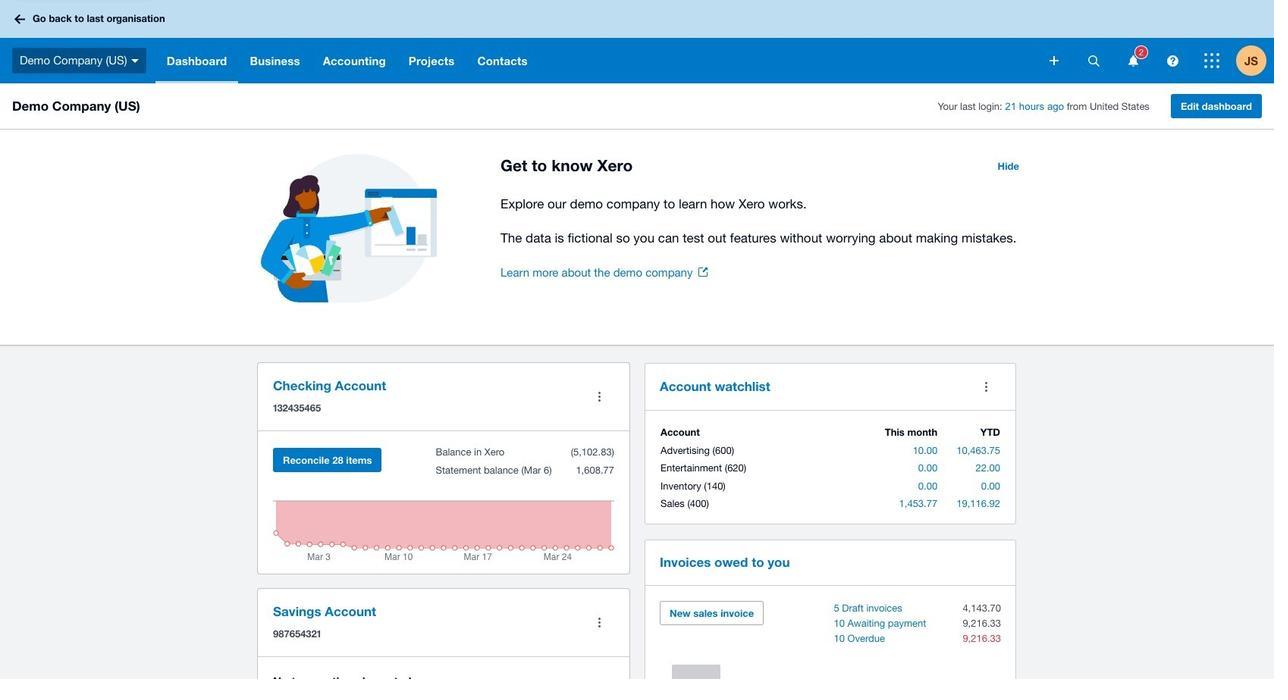 Task type: vqa. For each thing, say whether or not it's contained in the screenshot.
Tax exclusive button
no



Task type: locate. For each thing, give the bounding box(es) containing it.
manage menu toggle image
[[584, 382, 615, 412]]

svg image
[[14, 14, 25, 24], [1129, 55, 1139, 66], [1168, 55, 1179, 66]]

svg image
[[1205, 53, 1220, 68], [1089, 55, 1100, 66], [1050, 56, 1059, 65], [131, 59, 139, 63]]

2 horizontal spatial svg image
[[1168, 55, 1179, 66]]

0 horizontal spatial svg image
[[14, 14, 25, 24]]

banner
[[0, 0, 1275, 83]]



Task type: describe. For each thing, give the bounding box(es) containing it.
accounts watchlist options image
[[971, 372, 1002, 402]]

intro banner body element
[[501, 194, 1029, 249]]

1 horizontal spatial svg image
[[1129, 55, 1139, 66]]



